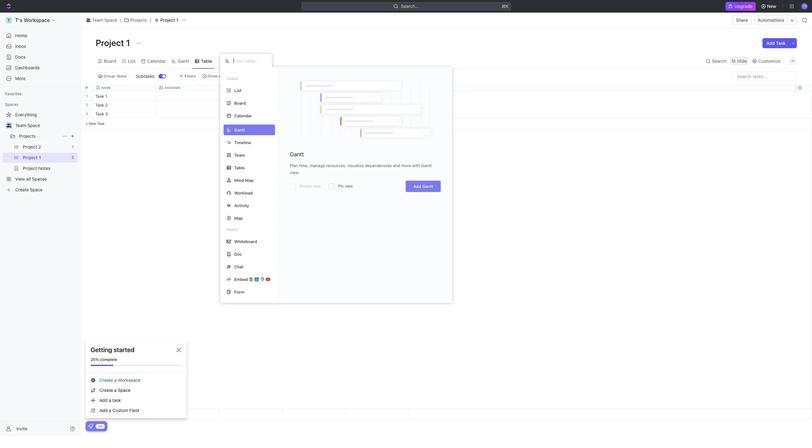 Task type: describe. For each thing, give the bounding box(es) containing it.
calendar link
[[146, 57, 166, 66]]

hide button
[[730, 57, 749, 66]]

tree inside sidebar navigation
[[3, 110, 78, 195]]

onboarding checklist button image
[[88, 425, 93, 430]]

1 horizontal spatial map
[[245, 178, 254, 183]]

custom
[[112, 408, 128, 414]]

project 1 inside project 1 link
[[160, 17, 178, 23]]

to do cell for task 3
[[220, 110, 283, 118]]

⌘k
[[502, 3, 509, 9]]

inbox
[[15, 44, 26, 49]]

inbox link
[[3, 41, 78, 51]]

more
[[401, 163, 411, 168]]

workspace
[[118, 378, 141, 383]]

gantt inside 'plan time, manage resources, visualize dependencies and more with gantt view.'
[[421, 163, 432, 168]]

manage
[[310, 163, 325, 168]]

to for task 3
[[223, 112, 228, 116]]

set priority element for ‎task 2
[[345, 101, 354, 111]]

new task
[[89, 122, 105, 126]]

search
[[712, 58, 727, 64]]

1 inside press space to select this row. 'row'
[[105, 94, 107, 99]]

press space to select this row. row containing task 3
[[93, 110, 409, 119]]

plan time, manage resources, visualize dependencies and more with gantt view.
[[290, 163, 432, 175]]

1 vertical spatial project
[[96, 38, 124, 48]]

set priority element for ‎task 1
[[345, 92, 354, 102]]

1 vertical spatial task
[[95, 111, 104, 117]]

add a task
[[99, 398, 121, 404]]

0 vertical spatial project
[[160, 17, 175, 23]]

getting started
[[91, 347, 135, 354]]

pin view
[[338, 184, 353, 189]]

show closed button
[[200, 73, 234, 80]]

favorites
[[5, 92, 22, 96]]

view for pin view
[[345, 184, 353, 189]]

0 horizontal spatial projects link
[[19, 131, 60, 142]]

getting
[[91, 347, 112, 354]]

set priority image for ‎task 2
[[345, 101, 354, 111]]

docs link
[[3, 52, 78, 62]]

to for ‎task 2
[[223, 103, 228, 107]]

table link
[[200, 57, 212, 66]]

search...
[[401, 3, 419, 9]]

automations
[[758, 17, 785, 23]]

25% complete
[[91, 358, 117, 363]]

mind map
[[234, 178, 254, 183]]

a for workspace
[[114, 378, 117, 383]]

pin
[[338, 184, 344, 189]]

task
[[112, 398, 121, 404]]

to do for task 3
[[223, 112, 234, 116]]

press space to select this row. row containing 3
[[81, 110, 93, 118]]

task for add task
[[776, 40, 786, 46]]

add for add task
[[767, 40, 775, 46]]

team inside tree
[[15, 123, 26, 128]]

customize
[[759, 58, 781, 64]]

share button
[[733, 15, 752, 25]]

close image
[[177, 348, 181, 353]]

subtasks button
[[133, 71, 159, 81]]

#
[[85, 85, 88, 90]]

started
[[114, 347, 135, 354]]

create for create a workspace
[[99, 378, 113, 383]]

0 vertical spatial team
[[92, 17, 103, 23]]

do for task 3
[[229, 112, 234, 116]]

show
[[208, 74, 218, 79]]

set priority element for task 3
[[345, 110, 354, 119]]

add for add a custom field
[[99, 408, 108, 414]]

new button
[[759, 1, 780, 11]]

1 vertical spatial board
[[234, 101, 246, 106]]

whiteboard
[[234, 239, 257, 244]]

1 horizontal spatial table
[[234, 165, 245, 170]]

‎task for ‎task 1
[[95, 94, 104, 99]]

plan
[[290, 163, 298, 168]]

1 horizontal spatial calendar
[[234, 113, 252, 118]]

projects inside sidebar navigation
[[19, 134, 36, 139]]

field
[[129, 408, 139, 414]]

do for ‎task 2
[[229, 103, 234, 107]]

form
[[234, 290, 244, 295]]

0 vertical spatial projects
[[130, 17, 147, 23]]

chat
[[234, 265, 244, 270]]

press space to select this row. row containing ‎task 1
[[93, 92, 409, 102]]

1 vertical spatial list
[[234, 88, 241, 93]]

25%
[[91, 358, 99, 363]]

time,
[[299, 163, 309, 168]]

complete
[[100, 358, 117, 363]]

and
[[393, 163, 400, 168]]

Search tasks... text field
[[734, 72, 797, 81]]

spaces
[[5, 102, 18, 107]]

2 for ‎task
[[105, 103, 108, 108]]

‎task for ‎task 2
[[95, 103, 104, 108]]

0 vertical spatial space
[[104, 17, 117, 23]]

dashboards link
[[3, 63, 78, 73]]

1 horizontal spatial team space link
[[84, 16, 119, 24]]

view.
[[290, 170, 300, 175]]

view for private view
[[313, 184, 321, 189]]

set priority image
[[345, 110, 354, 119]]

1 inside 1 2 3
[[86, 94, 88, 98]]

user group image
[[86, 19, 90, 22]]

list link
[[127, 57, 136, 66]]

create a space
[[99, 388, 131, 394]]

1 horizontal spatial 3
[[105, 111, 108, 117]]

1 / from the left
[[120, 17, 121, 23]]

invite
[[16, 427, 27, 432]]

activity
[[234, 203, 249, 208]]

show closed
[[208, 74, 231, 79]]

row group containing 1 2 3
[[81, 92, 93, 130]]

private view
[[299, 184, 321, 189]]

upgrade link
[[726, 2, 756, 11]]

add task button
[[763, 38, 790, 48]]

search button
[[704, 57, 729, 66]]

with
[[412, 163, 420, 168]]



Task type: vqa. For each thing, say whether or not it's contained in the screenshot.
Project 1
yes



Task type: locate. For each thing, give the bounding box(es) containing it.
1 set priority image from the top
[[345, 92, 354, 102]]

2 up task 3
[[105, 103, 108, 108]]

0 vertical spatial project 1
[[160, 17, 178, 23]]

task up customize
[[776, 40, 786, 46]]

2 for 1
[[86, 103, 88, 107]]

1 vertical spatial table
[[234, 165, 245, 170]]

hide
[[738, 58, 747, 64]]

1 horizontal spatial space
[[104, 17, 117, 23]]

projects
[[130, 17, 147, 23], [19, 134, 36, 139]]

upgrade
[[735, 3, 753, 9]]

set priority image for ‎task 1
[[345, 92, 354, 102]]

1 vertical spatial to do cell
[[220, 110, 283, 118]]

3 set priority element from the top
[[345, 110, 354, 119]]

do
[[229, 103, 234, 107], [229, 112, 234, 116]]

1 2 3
[[86, 94, 88, 116]]

0 vertical spatial board
[[104, 58, 116, 64]]

1 do from the top
[[229, 103, 234, 107]]

1 horizontal spatial projects
[[130, 17, 147, 23]]

1 vertical spatial projects
[[19, 134, 36, 139]]

create for create a space
[[99, 388, 113, 394]]

0 horizontal spatial view
[[313, 184, 321, 189]]

calendar up subtasks button
[[147, 58, 166, 64]]

do down the 'tasks'
[[229, 103, 234, 107]]

a down add a task
[[109, 408, 111, 414]]

1 vertical spatial map
[[234, 216, 243, 221]]

1 horizontal spatial view
[[345, 184, 353, 189]]

1 horizontal spatial board
[[234, 101, 246, 106]]

board down the 'tasks'
[[234, 101, 246, 106]]

0 horizontal spatial calendar
[[147, 58, 166, 64]]

1 horizontal spatial team space
[[92, 17, 117, 23]]

0 horizontal spatial 2
[[86, 103, 88, 107]]

1 vertical spatial new
[[89, 122, 96, 126]]

do up the timeline
[[229, 112, 234, 116]]

‎task
[[95, 94, 104, 99], [95, 103, 104, 108]]

customize button
[[750, 57, 783, 66]]

1
[[176, 17, 178, 23], [126, 38, 130, 48], [105, 94, 107, 99], [86, 94, 88, 98]]

0 vertical spatial calendar
[[147, 58, 166, 64]]

0 horizontal spatial table
[[201, 58, 212, 64]]

2 do from the top
[[229, 112, 234, 116]]

1 vertical spatial ‎task
[[95, 103, 104, 108]]

gantt inside 'link'
[[178, 58, 189, 64]]

0 horizontal spatial project
[[96, 38, 124, 48]]

onboarding checklist button element
[[88, 425, 93, 430]]

1 vertical spatial to
[[223, 112, 228, 116]]

team right user group image
[[15, 123, 26, 128]]

2 to from the top
[[223, 112, 228, 116]]

2
[[105, 103, 108, 108], [86, 103, 88, 107]]

0 horizontal spatial projects
[[19, 134, 36, 139]]

0 vertical spatial projects link
[[123, 16, 149, 24]]

new for new
[[767, 3, 777, 9]]

new down task 3
[[89, 122, 96, 126]]

dashboards
[[15, 65, 40, 70]]

board link
[[103, 57, 116, 66]]

grid
[[81, 84, 812, 420]]

mind
[[234, 178, 244, 183]]

dependencies
[[365, 163, 392, 168]]

add for add a task
[[99, 398, 108, 404]]

doc
[[234, 252, 242, 257]]

add a custom field
[[99, 408, 139, 414]]

add for add gantt
[[414, 184, 421, 189]]

a left task
[[109, 398, 111, 404]]

0 horizontal spatial map
[[234, 216, 243, 221]]

0 horizontal spatial new
[[89, 122, 96, 126]]

team down the timeline
[[234, 153, 245, 158]]

list down the 'tasks'
[[234, 88, 241, 93]]

cell
[[156, 92, 220, 100], [220, 92, 283, 100], [283, 92, 346, 100], [156, 101, 220, 109], [283, 101, 346, 109], [156, 110, 220, 118], [283, 110, 346, 118]]

home link
[[3, 31, 78, 41]]

tasks
[[226, 77, 238, 81]]

task 3
[[95, 111, 108, 117]]

calendar
[[147, 58, 166, 64], [234, 113, 252, 118]]

press space to select this row. row containing 1
[[81, 92, 93, 101]]

board
[[104, 58, 116, 64], [234, 101, 246, 106]]

1 horizontal spatial project 1
[[160, 17, 178, 23]]

0 vertical spatial to
[[223, 103, 228, 107]]

2 set priority element from the top
[[345, 101, 354, 111]]

share
[[736, 17, 748, 23]]

1 vertical spatial create
[[99, 388, 113, 394]]

team space link inside tree
[[15, 121, 76, 131]]

2 to do from the top
[[223, 112, 234, 116]]

1 vertical spatial team space link
[[15, 121, 76, 131]]

0 vertical spatial to do cell
[[220, 101, 283, 109]]

1 set priority element from the top
[[345, 92, 354, 102]]

1 horizontal spatial team
[[92, 17, 103, 23]]

to do cell for ‎task 2
[[220, 101, 283, 109]]

list up subtasks button
[[128, 58, 136, 64]]

1/4
[[98, 425, 103, 429]]

0 vertical spatial create
[[99, 378, 113, 383]]

1 horizontal spatial list
[[234, 88, 241, 93]]

a for space
[[114, 388, 117, 394]]

create a workspace
[[99, 378, 141, 383]]

team space right user group image
[[15, 123, 40, 128]]

/
[[120, 17, 121, 23], [150, 17, 151, 23]]

2 vertical spatial space
[[118, 388, 131, 394]]

view
[[313, 184, 321, 189], [345, 184, 353, 189]]

to do cell
[[220, 101, 283, 109], [220, 110, 283, 118]]

sidebar navigation
[[0, 13, 81, 437]]

3 down ‎task 2
[[105, 111, 108, 117]]

view button
[[220, 54, 241, 69]]

embed
[[234, 277, 248, 282]]

project 1 link
[[152, 16, 180, 24]]

press space to select this row. row containing ‎task 2
[[93, 101, 409, 111]]

new inside button
[[767, 3, 777, 9]]

new for new task
[[89, 122, 96, 126]]

view right pin
[[345, 184, 353, 189]]

create up add a task
[[99, 388, 113, 394]]

projects link
[[123, 16, 149, 24], [19, 131, 60, 142]]

to do for ‎task 2
[[223, 103, 234, 107]]

resources,
[[326, 163, 346, 168]]

team
[[92, 17, 103, 23], [15, 123, 26, 128], [234, 153, 245, 158]]

1 horizontal spatial project
[[160, 17, 175, 23]]

2 horizontal spatial team
[[234, 153, 245, 158]]

‎task down ‎task 1 at top
[[95, 103, 104, 108]]

automations button
[[755, 15, 788, 25]]

calendar up the timeline
[[234, 113, 252, 118]]

task
[[776, 40, 786, 46], [95, 111, 104, 117], [97, 122, 105, 126]]

new
[[767, 3, 777, 9], [89, 122, 96, 126]]

1 vertical spatial projects link
[[19, 131, 60, 142]]

add task
[[767, 40, 786, 46]]

space right user group image
[[27, 123, 40, 128]]

a for custom
[[109, 408, 111, 414]]

2 horizontal spatial space
[[118, 388, 131, 394]]

task down ‎task 2
[[95, 111, 104, 117]]

row group
[[81, 92, 93, 130], [93, 92, 409, 130], [796, 92, 812, 130], [796, 410, 812, 420]]

0 horizontal spatial team space
[[15, 123, 40, 128]]

task for new task
[[97, 122, 105, 126]]

add left task
[[99, 398, 108, 404]]

‎task up ‎task 2
[[95, 94, 104, 99]]

2 create from the top
[[99, 388, 113, 394]]

create up "create a space"
[[99, 378, 113, 383]]

to do
[[223, 103, 234, 107], [223, 112, 234, 116]]

Enter name... field
[[233, 58, 267, 64]]

row
[[93, 84, 409, 92]]

tree
[[3, 110, 78, 195]]

1 to do from the top
[[223, 103, 234, 107]]

project
[[160, 17, 175, 23], [96, 38, 124, 48]]

a for task
[[109, 398, 111, 404]]

new inside grid
[[89, 122, 96, 126]]

subtasks
[[136, 74, 155, 79]]

2 / from the left
[[150, 17, 151, 23]]

1 ‎task from the top
[[95, 94, 104, 99]]

2 ‎task from the top
[[95, 103, 104, 108]]

team space right user group icon
[[92, 17, 117, 23]]

project 1
[[160, 17, 178, 23], [96, 38, 132, 48]]

1 vertical spatial team space
[[15, 123, 40, 128]]

0 horizontal spatial /
[[120, 17, 121, 23]]

1 vertical spatial calendar
[[234, 113, 252, 118]]

space right user group icon
[[104, 17, 117, 23]]

home
[[15, 33, 27, 38]]

1 vertical spatial space
[[27, 123, 40, 128]]

0 horizontal spatial list
[[128, 58, 136, 64]]

0 vertical spatial team space link
[[84, 16, 119, 24]]

press space to select this row. row containing 2
[[81, 101, 93, 110]]

gantt
[[178, 58, 189, 64], [290, 151, 304, 158], [421, 163, 432, 168], [422, 184, 433, 189]]

1 to do cell from the top
[[220, 101, 283, 109]]

set priority image
[[345, 92, 354, 102], [345, 101, 354, 111]]

a up task
[[114, 388, 117, 394]]

new up automations
[[767, 3, 777, 9]]

add up customize
[[767, 40, 775, 46]]

0 vertical spatial list
[[128, 58, 136, 64]]

1 view from the left
[[313, 184, 321, 189]]

table up show
[[201, 58, 212, 64]]

docs
[[15, 54, 26, 60]]

pages
[[226, 228, 238, 232]]

map down activity
[[234, 216, 243, 221]]

closed
[[219, 74, 231, 79]]

1 horizontal spatial projects link
[[123, 16, 149, 24]]

0 vertical spatial task
[[776, 40, 786, 46]]

add inside button
[[767, 40, 775, 46]]

view button
[[220, 57, 241, 66]]

team space link
[[84, 16, 119, 24], [15, 121, 76, 131]]

add gantt
[[414, 184, 433, 189]]

grid containing ‎task 1
[[81, 84, 812, 420]]

timeline
[[234, 140, 251, 145]]

view right the private
[[313, 184, 321, 189]]

1 create from the top
[[99, 378, 113, 383]]

‎task 2
[[95, 103, 108, 108]]

task inside add task button
[[776, 40, 786, 46]]

2 view from the left
[[345, 184, 353, 189]]

map
[[245, 178, 254, 183], [234, 216, 243, 221]]

0 vertical spatial table
[[201, 58, 212, 64]]

list
[[128, 58, 136, 64], [234, 88, 241, 93]]

0 vertical spatial do
[[229, 103, 234, 107]]

0 horizontal spatial 3
[[86, 112, 88, 116]]

tree containing team space
[[3, 110, 78, 195]]

favorites button
[[3, 90, 24, 98]]

0 vertical spatial to do
[[223, 103, 234, 107]]

1 to from the top
[[223, 103, 228, 107]]

user group image
[[6, 124, 11, 128]]

gantt link
[[176, 57, 189, 66]]

0 vertical spatial new
[[767, 3, 777, 9]]

add down with
[[414, 184, 421, 189]]

visualize
[[348, 163, 364, 168]]

add down add a task
[[99, 408, 108, 414]]

2 to do cell from the top
[[220, 110, 283, 118]]

table up mind
[[234, 165, 245, 170]]

view
[[228, 58, 238, 64]]

1 horizontal spatial new
[[767, 3, 777, 9]]

3 left task 3
[[86, 112, 88, 116]]

‎task 1
[[95, 94, 107, 99]]

0 vertical spatial team space
[[92, 17, 117, 23]]

team right user group icon
[[92, 17, 103, 23]]

2 vertical spatial task
[[97, 122, 105, 126]]

space inside sidebar navigation
[[27, 123, 40, 128]]

2 left ‎task 2
[[86, 103, 88, 107]]

1 horizontal spatial /
[[150, 17, 151, 23]]

1 vertical spatial to do
[[223, 112, 234, 116]]

0 horizontal spatial board
[[104, 58, 116, 64]]

space down create a workspace
[[118, 388, 131, 394]]

map right mind
[[245, 178, 254, 183]]

board left list link
[[104, 58, 116, 64]]

2 inside 1 2 3
[[86, 103, 88, 107]]

1 horizontal spatial 2
[[105, 103, 108, 108]]

2 vertical spatial team
[[234, 153, 245, 158]]

space
[[104, 17, 117, 23], [27, 123, 40, 128], [118, 388, 131, 394]]

1 vertical spatial do
[[229, 112, 234, 116]]

task down task 3
[[97, 122, 105, 126]]

press space to select this row. row
[[81, 92, 93, 101], [93, 92, 409, 102], [81, 101, 93, 110], [93, 101, 409, 111], [81, 110, 93, 118], [93, 110, 409, 119], [93, 410, 409, 420]]

1 vertical spatial project 1
[[96, 38, 132, 48]]

0 horizontal spatial team space link
[[15, 121, 76, 131]]

to
[[223, 103, 228, 107], [223, 112, 228, 116]]

private
[[299, 184, 312, 189]]

0 horizontal spatial space
[[27, 123, 40, 128]]

workload
[[234, 191, 253, 196]]

0 vertical spatial ‎task
[[95, 94, 104, 99]]

0 horizontal spatial team
[[15, 123, 26, 128]]

team space inside tree
[[15, 123, 40, 128]]

a up "create a space"
[[114, 378, 117, 383]]

2 set priority image from the top
[[345, 101, 354, 111]]

set priority element
[[345, 92, 354, 102], [345, 101, 354, 111], [345, 110, 354, 119]]

row group containing ‎task 1
[[93, 92, 409, 130]]

3
[[105, 111, 108, 117], [86, 112, 88, 116]]

0 horizontal spatial project 1
[[96, 38, 132, 48]]

team space
[[92, 17, 117, 23], [15, 123, 40, 128]]

0 vertical spatial map
[[245, 178, 254, 183]]

1 vertical spatial team
[[15, 123, 26, 128]]



